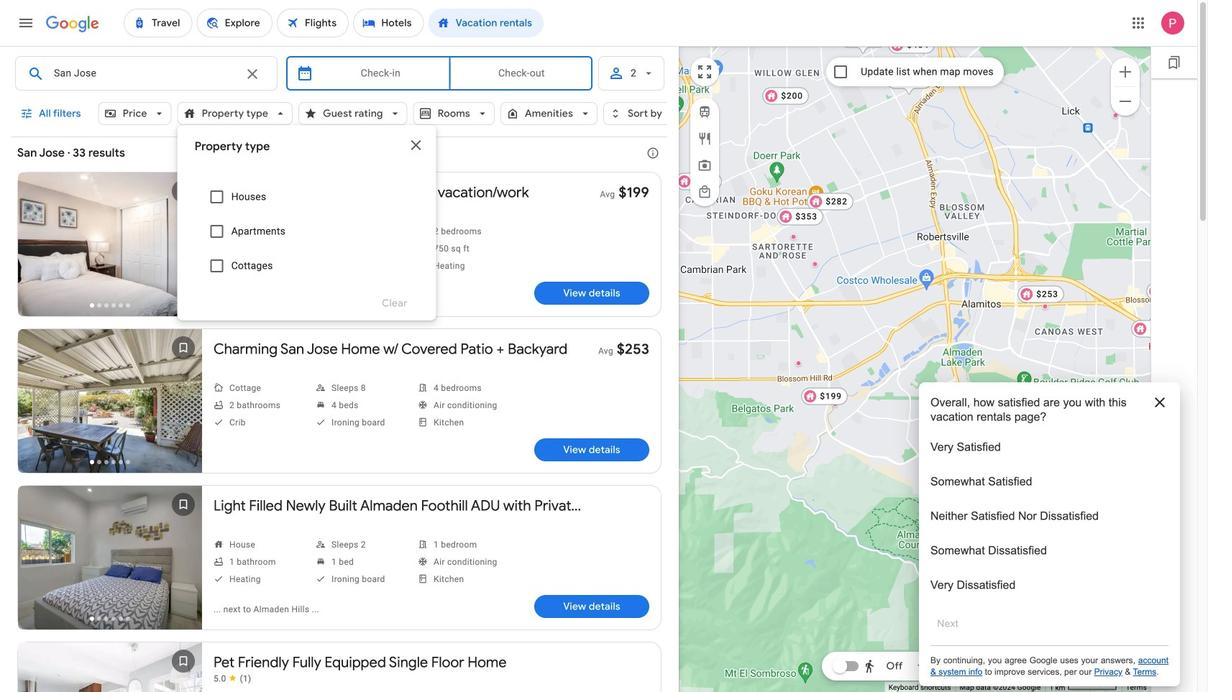 Task type: vqa. For each thing, say whether or not it's contained in the screenshot.
2nd Next icon from the bottom
yes



Task type: describe. For each thing, give the bounding box(es) containing it.
next image for save charming san jose home w/ covered patio + backyard to collection icon
[[166, 387, 201, 421]]

clear image
[[244, 65, 261, 83]]

don's comfy private room, $101 image
[[1147, 283, 1193, 300]]

back image
[[19, 387, 54, 421]]

private fully furnished guest house w\/ pool image
[[796, 361, 802, 366]]

photos list for save light filled newly built  almaden foothill adu with private yard and entrance to collection image
[[18, 486, 202, 644]]

photos list for save charming san jose home w/ covered patio + backyard to collection icon
[[18, 329, 202, 488]]

close dialog image
[[408, 137, 425, 154]]

4.1 out of 5 stars from 2 reviews image
[[214, 203, 251, 215]]

two bedroom one bath condo ~ \"home away from home\" image
[[1043, 304, 1048, 310]]

charming 3 bedroom home in cambrian san jose image
[[791, 234, 797, 240]]

save luxury stay near oakridge mall for vacation/work to collection image
[[166, 174, 201, 209]]

4 photo 1 image from the top
[[18, 643, 202, 693]]

back image for photo 1 related to save luxury stay near oakridge mall for vacation/work to collection icon
[[19, 230, 54, 265]]

photo 1 image for save light filled newly built  almaden foothill adu with private yard and entrance to collection image
[[18, 486, 202, 630]]

save pet friendly fully equipped single floor home to collection image
[[166, 644, 201, 679]]

5 out of 5 stars from 1 reviews image
[[214, 674, 251, 685]]

view larger map image
[[696, 63, 714, 81]]



Task type: locate. For each thing, give the bounding box(es) containing it.
Check-in text field
[[322, 57, 439, 90]]

main menu image
[[17, 14, 35, 32]]

zoom in map image
[[1117, 63, 1134, 80]]

4 photos list from the top
[[18, 643, 202, 693]]

1 next image from the top
[[166, 230, 201, 265]]

save light filled newly built  almaden foothill adu with private yard and entrance to collection image
[[166, 488, 201, 522]]

2 back image from the top
[[19, 544, 54, 578]]

back image for photo 1 corresponding to save light filled newly built  almaden foothill adu with private yard and entrance to collection image
[[19, 544, 54, 578]]

pet friendly fully equipped single floor home image
[[812, 261, 818, 267]]

next image down save charming san jose home w/ covered patio + backyard to collection icon
[[166, 387, 201, 421]]

learn more about these results image
[[636, 136, 670, 170]]

new custom home vaulted ceilings  huge windows  porch on park in almaden image
[[943, 393, 949, 399]]

2 photo 1 image from the top
[[18, 329, 202, 473]]

zoom out map image
[[1117, 93, 1134, 110]]

back image
[[19, 230, 54, 265], [19, 544, 54, 578]]

0 vertical spatial back image
[[19, 230, 54, 265]]

3 photo 1 image from the top
[[18, 486, 202, 630]]

lovely house in san jose image
[[1113, 113, 1119, 118]]

on the golf course home w amazing views! image
[[974, 517, 980, 523]]

1 vertical spatial next image
[[166, 387, 201, 421]]

1 back image from the top
[[19, 230, 54, 265]]

map region
[[679, 46, 1152, 693]]

next image
[[166, 544, 201, 578]]

next image
[[166, 230, 201, 265], [166, 387, 201, 421]]

next image for save luxury stay near oakridge mall for vacation/work to collection icon
[[166, 230, 201, 265]]

2 next image from the top
[[166, 387, 201, 421]]

filters form
[[12, 46, 687, 321]]

photo 1 image for save luxury stay near oakridge mall for vacation/work to collection icon
[[18, 173, 202, 316]]

beautiful and bright 2\/1 bedroom bath w\/ 85 mb wifi & samsung smart tv image
[[833, 402, 838, 407]]

Check-out text field
[[462, 57, 581, 90]]

1 photo 1 image from the top
[[18, 173, 202, 316]]

next image down save luxury stay near oakridge mall for vacation/work to collection icon
[[166, 230, 201, 265]]

Search for places, hotels and more text field
[[53, 57, 235, 90]]

photo 1 image
[[18, 173, 202, 316], [18, 329, 202, 473], [18, 486, 202, 630], [18, 643, 202, 693]]

3 photos list from the top
[[18, 486, 202, 644]]

photo 1 image for save charming san jose home w/ covered patio + backyard to collection icon
[[18, 329, 202, 473]]

1 vertical spatial back image
[[19, 544, 54, 578]]

1 photos list from the top
[[18, 173, 202, 331]]

0 vertical spatial next image
[[166, 230, 201, 265]]

2 photos list from the top
[[18, 329, 202, 488]]

beautifully renovated home in palo alto image
[[781, 215, 787, 221]]

save charming san jose home w/ covered patio + backyard to collection image
[[166, 331, 201, 365]]

photos list for save luxury stay near oakridge mall for vacation/work to collection icon
[[18, 173, 202, 331]]

photos list
[[18, 173, 202, 331], [18, 329, 202, 488], [18, 486, 202, 644], [18, 643, 202, 693]]



